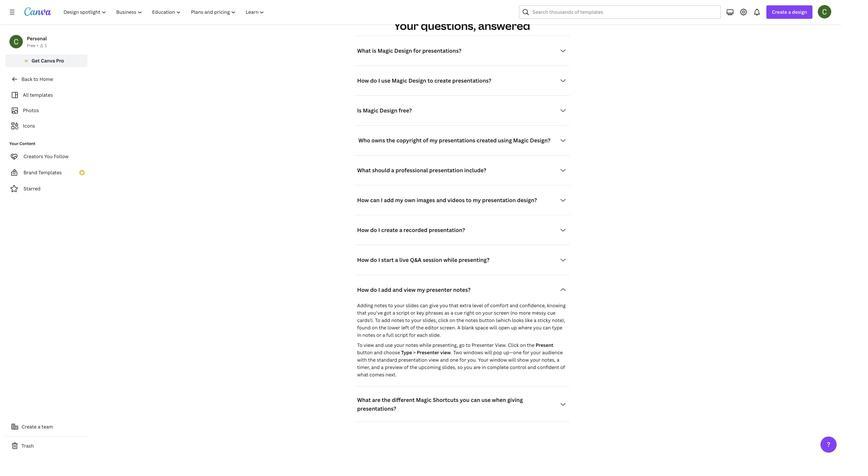Task type: describe. For each thing, give the bounding box(es) containing it.
on right found
[[372, 325, 378, 331]]

my left "own"
[[395, 197, 403, 204]]

and left one on the right of page
[[440, 357, 449, 363]]

answered
[[478, 19, 530, 33]]

do for add
[[370, 287, 377, 294]]

giving
[[507, 397, 523, 404]]

create a team button
[[5, 421, 87, 434]]

looks
[[512, 317, 524, 324]]

with
[[357, 357, 367, 363]]

comes
[[369, 372, 384, 378]]

do for use
[[370, 77, 377, 84]]

a left live
[[395, 257, 398, 264]]

you've
[[368, 310, 383, 316]]

for up show
[[523, 350, 529, 356]]

the up the each
[[416, 325, 424, 331]]

how do i start a live q&a session while presenting?
[[357, 257, 489, 264]]

knowing
[[547, 303, 566, 309]]

0 horizontal spatial presenter
[[417, 350, 439, 356]]

a right the should
[[391, 167, 394, 174]]

blank
[[462, 325, 474, 331]]

adding
[[357, 303, 373, 309]]

confidence,
[[519, 303, 546, 309]]

preview
[[385, 365, 403, 371]]

design inside dropdown button
[[394, 47, 412, 55]]

open
[[498, 325, 510, 331]]

the inside who owns the copyright of my presentations created using magic design? dropdown button
[[386, 137, 395, 144]]

get canva pro button
[[5, 54, 87, 67]]

can down sticky at the right of page
[[543, 325, 551, 331]]

slides
[[406, 303, 419, 309]]

who owns the copyright of my presentations created using magic design? button
[[354, 134, 570, 147]]

messy
[[532, 310, 546, 316]]

presentations? inside the what are the different magic shortcuts you can use when giving presentations?
[[357, 406, 396, 413]]

cards!).
[[357, 317, 374, 324]]

key
[[417, 310, 424, 316]]

notes inside to view and use your notes while presenting, go to presenter view. click on the present button and choose type > presenter view
[[405, 342, 418, 349]]

team
[[42, 424, 53, 430]]

>
[[413, 350, 416, 356]]

view.
[[495, 342, 507, 349]]

videos
[[447, 197, 465, 204]]

q&a
[[410, 257, 422, 264]]

i for how do i create a recorded presentation?
[[378, 227, 380, 234]]

Search search field
[[533, 6, 717, 18]]

view inside . two windows will pop up—one for your audience with the standard presentation view and one for you. your window will show your notes, a timer, and a preview of the upcoming slides, so you are in complete control and confident of what comes next.
[[429, 357, 439, 363]]

your questions, answered
[[394, 19, 530, 33]]

give
[[429, 303, 438, 309]]

back
[[22, 76, 32, 82]]

content
[[19, 141, 35, 147]]

pro
[[56, 57, 64, 64]]

what is magic design for presentations? button
[[354, 44, 570, 58]]

how do i add and view my presenter notes?
[[357, 287, 471, 294]]

i for how do i use magic design to create presentations?
[[378, 77, 380, 84]]

you down sticky at the right of page
[[533, 325, 542, 331]]

use for i
[[381, 77, 390, 84]]

confident
[[537, 365, 559, 371]]

a left the 'design' in the top right of the page
[[788, 9, 791, 15]]

brand
[[24, 169, 37, 176]]

a down audience
[[557, 357, 559, 363]]

what
[[357, 372, 368, 378]]

your inside . two windows will pop up—one for your audience with the standard presentation view and one for you. your window will show your notes, a timer, and a preview of the upcoming slides, so you are in complete control and confident of what comes next.
[[478, 357, 488, 363]]

using
[[498, 137, 512, 144]]

show
[[517, 357, 529, 363]]

a inside "button"
[[38, 424, 40, 430]]

the inside the what are the different magic shortcuts you can use when giving presentations?
[[382, 397, 390, 404]]

click
[[508, 342, 519, 349]]

up—one
[[503, 350, 522, 356]]

creators
[[24, 153, 43, 160]]

i for how do i add and view my presenter notes?
[[378, 287, 380, 294]]

include?
[[464, 167, 486, 174]]

design inside dropdown button
[[409, 77, 426, 84]]

i for how do i start a live q&a session while presenting?
[[378, 257, 380, 264]]

while inside how do i start a live q&a session while presenting? dropdown button
[[443, 257, 457, 264]]

and left 'videos' on the top of page
[[436, 197, 446, 204]]

add for my
[[384, 197, 394, 204]]

adding notes to your slides can give you that extra level of comfort and confidence, knowing that you've got a script or key phrases as a cue right on your screen (no more messy cue cards!). to add notes to your slides, click on the notes button (which looks like a sticky note), found on the lower left of the editor screen. a blank space will open up where you can type in notes or a full script for each slide.
[[357, 303, 566, 339]]

button inside to view and use your notes while presenting, go to presenter view. click on the present button and choose type > presenter view
[[357, 350, 373, 356]]

notes down right at right
[[465, 317, 478, 324]]

one
[[450, 357, 458, 363]]

on down the level
[[476, 310, 481, 316]]

complete
[[487, 365, 509, 371]]

is magic design free? button
[[354, 104, 570, 117]]

you.
[[467, 357, 477, 363]]

you up as
[[440, 303, 448, 309]]

the right with
[[368, 357, 376, 363]]

of right preview
[[404, 365, 409, 371]]

a right as
[[451, 310, 453, 316]]

and up standard
[[374, 350, 382, 356]]

1 horizontal spatial or
[[411, 310, 415, 316]]

1 vertical spatial that
[[357, 310, 367, 316]]

1 vertical spatial presentations?
[[452, 77, 491, 84]]

add for and
[[381, 287, 391, 294]]

the inside to view and use your notes while presenting, go to presenter view. click on the present button and choose type > presenter view
[[527, 342, 535, 349]]

use for and
[[385, 342, 393, 349]]

to inside adding notes to your slides can give you that extra level of comfort and confidence, knowing that you've got a script or key phrases as a cue right on your screen (no more messy cue cards!). to add notes to your slides, click on the notes button (which looks like a sticky note), found on the lower left of the editor screen. a blank space will open up where you can type in notes or a full script for each slide.
[[375, 317, 380, 324]]

free
[[27, 43, 35, 48]]

0 horizontal spatial or
[[376, 332, 381, 339]]

follow
[[54, 153, 69, 160]]

i for how can i add my own images and videos to my presentation design?
[[381, 197, 383, 204]]

your for your content
[[9, 141, 18, 147]]

a
[[457, 325, 461, 331]]

for inside dropdown button
[[413, 47, 421, 55]]

as
[[444, 310, 449, 316]]

icons link
[[9, 120, 83, 132]]

my left "presentations"
[[430, 137, 438, 144]]

control
[[510, 365, 526, 371]]

icons
[[23, 123, 35, 129]]

notes up you've
[[374, 303, 387, 309]]

your down the level
[[483, 310, 493, 316]]

while inside to view and use your notes while presenting, go to presenter view. click on the present button and choose type > presenter view
[[419, 342, 431, 349]]

of right confident
[[560, 365, 565, 371]]

your for your questions, answered
[[394, 19, 419, 33]]

presentations? inside dropdown button
[[422, 47, 461, 55]]

free •
[[27, 43, 38, 48]]

how do i use magic design to create presentations? button
[[354, 74, 570, 88]]

design?
[[517, 197, 537, 204]]

screen.
[[440, 325, 456, 331]]

space
[[475, 325, 488, 331]]

windows
[[463, 350, 483, 356]]

owns
[[372, 137, 385, 144]]

•
[[37, 43, 38, 48]]

design?
[[530, 137, 550, 144]]

live
[[399, 257, 409, 264]]

found
[[357, 325, 371, 331]]

magic inside the what are the different magic shortcuts you can use when giving presentations?
[[416, 397, 432, 404]]

button inside adding notes to your slides can give you that extra level of comfort and confidence, knowing that you've got a script or key phrases as a cue right on your screen (no more messy cue cards!). to add notes to your slides, click on the notes button (which looks like a sticky note), found on the lower left of the editor screen. a blank space will open up where you can type in notes or a full script for each slide.
[[479, 317, 495, 324]]

presentation inside . two windows will pop up—one for your audience with the standard presentation view and one for you. your window will show your notes, a timer, and a preview of the upcoming slides, so you are in complete control and confident of what comes next.
[[398, 357, 427, 363]]

presenting?
[[459, 257, 489, 264]]

do for start
[[370, 257, 377, 264]]

is
[[357, 107, 362, 114]]

how do i use magic design to create presentations?
[[357, 77, 491, 84]]

click
[[438, 317, 448, 324]]

my right 'videos' on the top of page
[[473, 197, 481, 204]]

view up with
[[364, 342, 374, 349]]

2 horizontal spatial presentation
[[482, 197, 516, 204]]

do for create
[[370, 227, 377, 234]]

a right got
[[393, 310, 395, 316]]

created
[[477, 137, 497, 144]]

notes up lower
[[391, 317, 404, 324]]

2 vertical spatial will
[[508, 357, 516, 363]]

slides, inside adding notes to your slides can give you that extra level of comfort and confidence, knowing that you've got a script or key phrases as a cue right on your screen (no more messy cue cards!). to add notes to your slides, click on the notes button (which looks like a sticky note), found on the lower left of the editor screen. a blank space will open up where you can type in notes or a full script for each slide.
[[423, 317, 437, 324]]

images
[[417, 197, 435, 204]]

christina overa image
[[818, 5, 831, 18]]

is magic design free?
[[357, 107, 412, 114]]

for inside adding notes to your slides can give you that extra level of comfort and confidence, knowing that you've got a script or key phrases as a cue right on your screen (no more messy cue cards!). to add notes to your slides, click on the notes button (which looks like a sticky note), found on the lower left of the editor screen. a blank space will open up where you can type in notes or a full script for each slide.
[[409, 332, 416, 339]]

on up screen.
[[450, 317, 455, 324]]

trash
[[22, 443, 34, 449]]

shortcuts
[[433, 397, 459, 404]]

more
[[519, 310, 531, 316]]

your left slides
[[394, 303, 405, 309]]

. two windows will pop up—one for your audience with the standard presentation view and one for you. your window will show your notes, a timer, and a preview of the upcoming slides, so you are in complete control and confident of what comes next.
[[357, 350, 565, 378]]

and down show
[[528, 365, 536, 371]]

your down the "key"
[[411, 317, 422, 324]]

create for create a design
[[772, 9, 787, 15]]



Task type: vqa. For each thing, say whether or not it's contained in the screenshot.
'by' in the 'share your work straight from canva to get feedback by granting access to view or edit through the share button.'
no



Task type: locate. For each thing, give the bounding box(es) containing it.
templates
[[38, 169, 62, 176]]

0 vertical spatial slides,
[[423, 317, 437, 324]]

1 vertical spatial or
[[376, 332, 381, 339]]

in left complete
[[482, 365, 486, 371]]

2 what from the top
[[357, 167, 371, 174]]

to view and use your notes while presenting, go to presenter view. click on the present button and choose type > presenter view
[[357, 342, 553, 356]]

own
[[404, 197, 415, 204]]

0 vertical spatial create
[[772, 9, 787, 15]]

0 vertical spatial presenter
[[472, 342, 494, 349]]

i
[[378, 77, 380, 84], [381, 197, 383, 204], [378, 227, 380, 234], [378, 257, 380, 264], [378, 287, 380, 294]]

can down the should
[[370, 197, 380, 204]]

1 horizontal spatial to
[[375, 317, 380, 324]]

1 vertical spatial while
[[419, 342, 431, 349]]

you
[[44, 153, 53, 160]]

0 vertical spatial button
[[479, 317, 495, 324]]

script down slides
[[396, 310, 409, 316]]

0 horizontal spatial create
[[22, 424, 37, 430]]

1 vertical spatial use
[[385, 342, 393, 349]]

0 vertical spatial presentation
[[429, 167, 463, 174]]

get canva pro
[[31, 57, 64, 64]]

presentations?
[[422, 47, 461, 55], [452, 77, 491, 84], [357, 406, 396, 413]]

creators you follow link
[[5, 150, 87, 163]]

add inside adding notes to your slides can give you that extra level of comfort and confidence, knowing that you've got a script or key phrases as a cue right on your screen (no more messy cue cards!). to add notes to your slides, click on the notes button (which looks like a sticky note), found on the lower left of the editor screen. a blank space will open up where you can type in notes or a full script for each slide.
[[382, 317, 390, 324]]

of inside who owns the copyright of my presentations created using magic design? dropdown button
[[423, 137, 428, 144]]

should
[[372, 167, 390, 174]]

and up comes
[[371, 365, 380, 371]]

create inside dropdown button
[[772, 9, 787, 15]]

in inside . two windows will pop up—one for your audience with the standard presentation view and one for you. your window will show your notes, a timer, and a preview of the upcoming slides, so you are in complete control and confident of what comes next.
[[482, 365, 486, 371]]

button
[[479, 317, 495, 324], [357, 350, 373, 356]]

notes down found
[[363, 332, 375, 339]]

a left full
[[382, 332, 385, 339]]

how
[[357, 77, 369, 84], [357, 197, 369, 204], [357, 227, 369, 234], [357, 257, 369, 264], [357, 287, 369, 294]]

use inside the what are the different magic shortcuts you can use when giving presentations?
[[482, 397, 491, 404]]

0 horizontal spatial in
[[357, 332, 361, 339]]

1 horizontal spatial that
[[449, 303, 459, 309]]

templates
[[30, 92, 53, 98]]

standard
[[377, 357, 397, 363]]

0 horizontal spatial cue
[[454, 310, 463, 316]]

0 vertical spatial in
[[357, 332, 361, 339]]

will
[[490, 325, 497, 331], [484, 350, 492, 356], [508, 357, 516, 363]]

for
[[413, 47, 421, 55], [409, 332, 416, 339], [523, 350, 529, 356], [460, 357, 466, 363]]

presenter right >
[[417, 350, 439, 356]]

4 do from the top
[[370, 287, 377, 294]]

3 what from the top
[[357, 397, 371, 404]]

what should a professional presentation include?
[[357, 167, 486, 174]]

and down live
[[393, 287, 402, 294]]

your right you.
[[478, 357, 488, 363]]

presentations? down questions,
[[422, 47, 461, 55]]

2 vertical spatial your
[[478, 357, 488, 363]]

0 horizontal spatial button
[[357, 350, 373, 356]]

session
[[423, 257, 442, 264]]

your
[[394, 19, 419, 33], [9, 141, 18, 147], [478, 357, 488, 363]]

how for how can i add my own images and videos to my presentation design?
[[357, 197, 369, 204]]

how do i add and view my presenter notes? button
[[354, 283, 570, 297]]

1 horizontal spatial create
[[772, 9, 787, 15]]

2 how from the top
[[357, 197, 369, 204]]

my up slides
[[417, 287, 425, 294]]

comfort
[[490, 303, 509, 309]]

of right left
[[410, 325, 415, 331]]

0 horizontal spatial your
[[9, 141, 18, 147]]

1 what from the top
[[357, 47, 371, 55]]

0 horizontal spatial while
[[419, 342, 431, 349]]

1 vertical spatial create
[[22, 424, 37, 430]]

design left free?
[[380, 107, 397, 114]]

2 vertical spatial presentations?
[[357, 406, 396, 413]]

two
[[453, 350, 462, 356]]

presentation down >
[[398, 357, 427, 363]]

do
[[370, 77, 377, 84], [370, 227, 377, 234], [370, 257, 377, 264], [370, 287, 377, 294]]

right
[[464, 310, 474, 316]]

your right show
[[530, 357, 540, 363]]

script
[[396, 310, 409, 316], [395, 332, 408, 339]]

starred link
[[5, 182, 87, 196]]

create inside "button"
[[22, 424, 37, 430]]

of right the level
[[484, 303, 489, 309]]

0 vertical spatial or
[[411, 310, 415, 316]]

are inside . two windows will pop up—one for your audience with the standard presentation view and one for you. your window will show your notes, a timer, and a preview of the upcoming slides, so you are in complete control and confident of what comes next.
[[473, 365, 481, 371]]

1 vertical spatial will
[[484, 350, 492, 356]]

1 horizontal spatial presentation
[[429, 167, 463, 174]]

you right so
[[464, 365, 472, 371]]

you inside the what are the different magic shortcuts you can use when giving presentations?
[[460, 397, 470, 404]]

type
[[552, 325, 562, 331]]

view inside dropdown button
[[404, 287, 416, 294]]

(which
[[496, 317, 511, 324]]

the up full
[[379, 325, 386, 331]]

your left content
[[9, 141, 18, 147]]

use up is magic design free?
[[381, 77, 390, 84]]

0 vertical spatial are
[[473, 365, 481, 371]]

script down left
[[395, 332, 408, 339]]

upcoming
[[418, 365, 441, 371]]

0 vertical spatial design
[[394, 47, 412, 55]]

and up choose
[[375, 342, 384, 349]]

home
[[39, 76, 53, 82]]

1 horizontal spatial slides,
[[442, 365, 456, 371]]

will down the up—one
[[508, 357, 516, 363]]

your down present
[[531, 350, 541, 356]]

all templates link
[[9, 89, 83, 102]]

1 horizontal spatial presenter
[[472, 342, 494, 349]]

your up choose
[[394, 342, 404, 349]]

presenting,
[[433, 342, 458, 349]]

magic inside "dropdown button"
[[363, 107, 378, 114]]

1 vertical spatial in
[[482, 365, 486, 371]]

start
[[381, 257, 394, 264]]

create a design button
[[767, 5, 813, 19]]

or left full
[[376, 332, 381, 339]]

trash link
[[5, 440, 87, 453]]

presenter
[[426, 287, 452, 294]]

1 horizontal spatial your
[[394, 19, 419, 33]]

sticky
[[538, 317, 551, 324]]

1 horizontal spatial button
[[479, 317, 495, 324]]

will left open
[[490, 325, 497, 331]]

1 vertical spatial to
[[357, 342, 363, 349]]

button up space
[[479, 317, 495, 324]]

on right click
[[520, 342, 526, 349]]

notes up >
[[405, 342, 418, 349]]

lower
[[388, 325, 400, 331]]

the left different
[[382, 397, 390, 404]]

use up choose
[[385, 342, 393, 349]]

2 vertical spatial add
[[382, 317, 390, 324]]

in
[[357, 332, 361, 339], [482, 365, 486, 371]]

where
[[518, 325, 532, 331]]

0 vertical spatial what
[[357, 47, 371, 55]]

slides, up the editor at the right bottom of page
[[423, 317, 437, 324]]

what down what
[[357, 397, 371, 404]]

create left the team
[[22, 424, 37, 430]]

are down comes
[[372, 397, 380, 404]]

that down adding
[[357, 310, 367, 316]]

your inside to view and use your notes while presenting, go to presenter view. click on the present button and choose type > presenter view
[[394, 342, 404, 349]]

1 vertical spatial are
[[372, 397, 380, 404]]

0 vertical spatial script
[[396, 310, 409, 316]]

of right copyright
[[423, 137, 428, 144]]

a left recorded
[[399, 227, 402, 234]]

can inside the what are the different magic shortcuts you can use when giving presentations?
[[471, 397, 480, 404]]

view down "presenting,"
[[440, 350, 451, 356]]

presenter up windows
[[472, 342, 494, 349]]

on inside to view and use your notes while presenting, go to presenter view. click on the present button and choose type > presenter view
[[520, 342, 526, 349]]

full
[[386, 332, 394, 339]]

canva
[[41, 57, 55, 64]]

1 horizontal spatial cue
[[547, 310, 556, 316]]

0 horizontal spatial that
[[357, 310, 367, 316]]

for up "how do i use magic design to create presentations?" on the top of page
[[413, 47, 421, 55]]

1 cue from the left
[[454, 310, 463, 316]]

1 vertical spatial design
[[409, 77, 426, 84]]

view up slides
[[404, 287, 416, 294]]

and up (no
[[510, 303, 518, 309]]

what left the should
[[357, 167, 371, 174]]

all templates
[[23, 92, 53, 98]]

a left the team
[[38, 424, 40, 430]]

that up as
[[449, 303, 459, 309]]

view up upcoming
[[429, 357, 439, 363]]

1
[[45, 43, 47, 48]]

how can i add my own images and videos to my presentation design?
[[357, 197, 537, 204]]

what are the different magic shortcuts you can use when giving presentations? button
[[354, 395, 570, 414]]

2 vertical spatial what
[[357, 397, 371, 404]]

0 horizontal spatial create
[[381, 227, 398, 234]]

2 cue from the left
[[547, 310, 556, 316]]

in inside adding notes to your slides can give you that extra level of comfort and confidence, knowing that you've got a script or key phrases as a cue right on your screen (no more messy cue cards!). to add notes to your slides, click on the notes button (which looks like a sticky note), found on the lower left of the editor screen. a blank space will open up where you can type in notes or a full script for each slide.
[[357, 332, 361, 339]]

1 vertical spatial script
[[395, 332, 408, 339]]

0 vertical spatial to
[[375, 317, 380, 324]]

cue down "knowing"
[[547, 310, 556, 316]]

use left the when
[[482, 397, 491, 404]]

create left the 'design' in the top right of the page
[[772, 9, 787, 15]]

in down found
[[357, 332, 361, 339]]

and inside adding notes to your slides can give you that extra level of comfort and confidence, knowing that you've got a script or key phrases as a cue right on your screen (no more messy cue cards!). to add notes to your slides, click on the notes button (which looks like a sticky note), found on the lower left of the editor screen. a blank space will open up where you can type in notes or a full script for each slide.
[[510, 303, 518, 309]]

1 vertical spatial create
[[381, 227, 398, 234]]

1 horizontal spatial in
[[482, 365, 486, 371]]

presentation
[[429, 167, 463, 174], [482, 197, 516, 204], [398, 357, 427, 363]]

0 vertical spatial will
[[490, 325, 497, 331]]

2 vertical spatial design
[[380, 107, 397, 114]]

when
[[492, 397, 506, 404]]

slides, inside . two windows will pop up—one for your audience with the standard presentation view and one for you. your window will show your notes, a timer, and a preview of the upcoming slides, so you are in complete control and confident of what comes next.
[[442, 365, 456, 371]]

presentation left the include?
[[429, 167, 463, 174]]

design right is
[[394, 47, 412, 55]]

what are the different magic shortcuts you can use when giving presentations?
[[357, 397, 523, 413]]

brand templates link
[[5, 166, 87, 180]]

4 how from the top
[[357, 257, 369, 264]]

phrases
[[425, 310, 443, 316]]

design
[[792, 9, 807, 15]]

the down >
[[410, 365, 417, 371]]

the up the a
[[457, 317, 464, 324]]

presenter
[[472, 342, 494, 349], [417, 350, 439, 356]]

1 vertical spatial what
[[357, 167, 371, 174]]

to inside to view and use your notes while presenting, go to presenter view. click on the present button and choose type > presenter view
[[357, 342, 363, 349]]

professional
[[396, 167, 428, 174]]

will inside adding notes to your slides can give you that extra level of comfort and confidence, knowing that you've got a script or key phrases as a cue right on your screen (no more messy cue cards!). to add notes to your slides, click on the notes button (which looks like a sticky note), found on the lower left of the editor screen. a blank space will open up where you can type in notes or a full script for each slide.
[[490, 325, 497, 331]]

how for how do i use magic design to create presentations?
[[357, 77, 369, 84]]

magic inside dropdown button
[[378, 47, 393, 55]]

3 do from the top
[[370, 257, 377, 264]]

0 horizontal spatial are
[[372, 397, 380, 404]]

add
[[384, 197, 394, 204], [381, 287, 391, 294], [382, 317, 390, 324]]

1 how from the top
[[357, 77, 369, 84]]

notes,
[[542, 357, 556, 363]]

notes
[[374, 303, 387, 309], [391, 317, 404, 324], [465, 317, 478, 324], [363, 332, 375, 339], [405, 342, 418, 349]]

presentations? down different
[[357, 406, 396, 413]]

use inside how do i use magic design to create presentations? dropdown button
[[381, 77, 390, 84]]

your up the what is magic design for presentations?
[[394, 19, 419, 33]]

design inside "dropdown button"
[[380, 107, 397, 114]]

0 vertical spatial that
[[449, 303, 459, 309]]

2 do from the top
[[370, 227, 377, 234]]

1 do from the top
[[370, 77, 377, 84]]

back to home
[[22, 76, 53, 82]]

0 vertical spatial use
[[381, 77, 390, 84]]

0 horizontal spatial to
[[357, 342, 363, 349]]

are inside the what are the different magic shortcuts you can use when giving presentations?
[[372, 397, 380, 404]]

0 horizontal spatial presentation
[[398, 357, 427, 363]]

what for what should a professional presentation include?
[[357, 167, 371, 174]]

create a design
[[772, 9, 807, 15]]

how for how do i create a recorded presentation?
[[357, 227, 369, 234]]

notes?
[[453, 287, 471, 294]]

add down got
[[382, 317, 390, 324]]

view
[[404, 287, 416, 294], [364, 342, 374, 349], [440, 350, 451, 356], [429, 357, 439, 363]]

a down standard
[[381, 365, 384, 371]]

will left pop
[[484, 350, 492, 356]]

you
[[440, 303, 448, 309], [533, 325, 542, 331], [464, 365, 472, 371], [460, 397, 470, 404]]

0 vertical spatial your
[[394, 19, 419, 33]]

what left is
[[357, 47, 371, 55]]

presentations? down what is magic design for presentations? dropdown button
[[452, 77, 491, 84]]

what inside the what are the different magic shortcuts you can use when giving presentations?
[[357, 397, 371, 404]]

presentations
[[439, 137, 475, 144]]

the left present
[[527, 342, 535, 349]]

a right like
[[534, 317, 536, 324]]

slide.
[[429, 332, 441, 339]]

how for how do i add and view my presenter notes?
[[357, 287, 369, 294]]

the right owns
[[386, 137, 395, 144]]

how do i create a recorded presentation? button
[[354, 224, 570, 237]]

what for what is magic design for presentations?
[[357, 47, 371, 55]]

0 vertical spatial while
[[443, 257, 457, 264]]

1 horizontal spatial create
[[434, 77, 451, 84]]

None search field
[[519, 5, 721, 19]]

cue down extra
[[454, 310, 463, 316]]

recorded
[[404, 227, 427, 234]]

0 vertical spatial presentations?
[[422, 47, 461, 55]]

1 vertical spatial presenter
[[417, 350, 439, 356]]

0 vertical spatial create
[[434, 77, 451, 84]]

create for create a team
[[22, 424, 37, 430]]

5 how from the top
[[357, 287, 369, 294]]

use inside to view and use your notes while presenting, go to presenter view. click on the present button and choose type > presenter view
[[385, 342, 393, 349]]

2 vertical spatial presentation
[[398, 357, 427, 363]]

what inside dropdown button
[[357, 47, 371, 55]]

top level navigation element
[[59, 5, 270, 19]]

for left the each
[[409, 332, 416, 339]]

extra
[[460, 303, 471, 309]]

present
[[536, 342, 553, 349]]

0 horizontal spatial slides,
[[423, 317, 437, 324]]

each
[[417, 332, 428, 339]]

1 vertical spatial add
[[381, 287, 391, 294]]

add up got
[[381, 287, 391, 294]]

can left the when
[[471, 397, 480, 404]]

to up with
[[357, 342, 363, 349]]

you inside . two windows will pop up—one for your audience with the standard presentation view and one for you. your window will show your notes, a timer, and a preview of the upcoming slides, so you are in complete control and confident of what comes next.
[[464, 365, 472, 371]]

button up with
[[357, 350, 373, 356]]

slides,
[[423, 317, 437, 324], [442, 365, 456, 371]]

1 vertical spatial your
[[9, 141, 18, 147]]

while down the each
[[419, 342, 431, 349]]

design down the what is magic design for presentations?
[[409, 77, 426, 84]]

2 vertical spatial use
[[482, 397, 491, 404]]

can up the "key"
[[420, 303, 428, 309]]

to inside to view and use your notes while presenting, go to presenter view. click on the present button and choose type > presenter view
[[466, 342, 471, 349]]

questions,
[[421, 19, 476, 33]]

1 horizontal spatial while
[[443, 257, 457, 264]]

note),
[[552, 317, 565, 324]]

personal
[[27, 35, 47, 42]]

for up so
[[460, 357, 466, 363]]

screen
[[494, 310, 509, 316]]

3 how from the top
[[357, 227, 369, 234]]

1 vertical spatial button
[[357, 350, 373, 356]]

1 vertical spatial slides,
[[442, 365, 456, 371]]

brand templates
[[24, 169, 62, 176]]

editor
[[425, 325, 439, 331]]

are down you.
[[473, 365, 481, 371]]

all
[[23, 92, 29, 98]]

what for what are the different magic shortcuts you can use when giving presentations?
[[357, 397, 371, 404]]

1 vertical spatial presentation
[[482, 197, 516, 204]]

0 vertical spatial add
[[384, 197, 394, 204]]

1 horizontal spatial are
[[473, 365, 481, 371]]

how can i add my own images and videos to my presentation design? button
[[354, 194, 570, 207]]

or left the "key"
[[411, 310, 415, 316]]

2 horizontal spatial your
[[478, 357, 488, 363]]

how for how do i start a live q&a session while presenting?
[[357, 257, 369, 264]]



